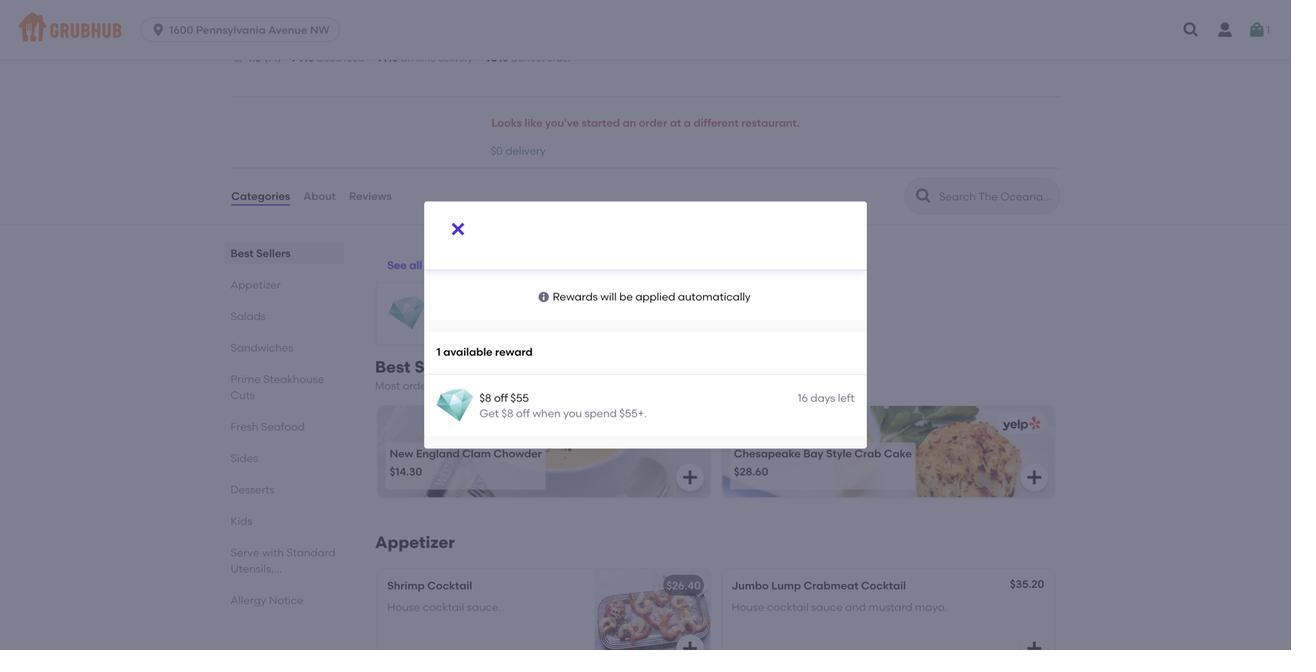 Task type: locate. For each thing, give the bounding box(es) containing it.
rewards image inside 16 days left button
[[389, 296, 426, 332]]

order left at
[[639, 117, 667, 130]]

reviews button
[[348, 169, 393, 224]]

1 horizontal spatial cocktail
[[767, 601, 808, 615]]

looks
[[491, 117, 522, 130]]

when
[[533, 407, 561, 420]]

2 house from the left
[[732, 601, 764, 615]]

16 days left inside 16 days left button
[[432, 316, 484, 327]]

new england clam chowder $14.30
[[390, 447, 542, 479]]

best for best sellers most ordered on grubhub
[[375, 358, 411, 377]]

best inside best sellers most ordered on grubhub
[[375, 358, 411, 377]]

0 horizontal spatial sellers
[[256, 247, 291, 260]]

best up most
[[375, 358, 411, 377]]

1201
[[250, 29, 270, 42]]

1 horizontal spatial delivery
[[505, 144, 546, 157]]

0 vertical spatial 16
[[432, 316, 443, 327]]

england
[[416, 447, 460, 461]]

0 vertical spatial appetizer
[[231, 279, 281, 292]]

0 vertical spatial rewards image
[[389, 296, 426, 332]]

sauce
[[811, 601, 843, 615]]

house down the jumbo
[[732, 601, 764, 615]]

1 horizontal spatial $8
[[502, 407, 513, 420]]

subscription pass image
[[231, 29, 246, 41]]

1 house from the left
[[387, 601, 420, 615]]

rewards image for get $8 off when you spend $55+.
[[436, 388, 473, 425]]

0 vertical spatial days
[[446, 316, 468, 327]]

prime
[[231, 373, 261, 386]]

16 up best sellers most ordered on grubhub
[[432, 316, 443, 327]]

delivery right $0 on the top of the page
[[505, 144, 546, 157]]

1 vertical spatial days
[[810, 392, 835, 405]]

16 days left up bay
[[798, 392, 855, 405]]

2 vertical spatial 1
[[436, 346, 441, 359]]

chowder
[[493, 447, 542, 461]]

off
[[494, 392, 508, 405], [516, 407, 530, 420]]

you
[[563, 407, 582, 420]]

1 vertical spatial 16
[[798, 392, 808, 405]]

1 horizontal spatial appetizer
[[375, 533, 455, 553]]

reward
[[495, 346, 533, 359]]

jumbo lump crabmeat cocktail
[[732, 580, 906, 593]]

1 vertical spatial off
[[516, 407, 530, 420]]

1 vertical spatial best
[[375, 358, 411, 377]]

cocktail up mustard
[[861, 580, 906, 593]]

16 up bay
[[798, 392, 808, 405]]

1 horizontal spatial 16 days left
[[798, 392, 855, 405]]

1 vertical spatial 16 days left
[[798, 392, 855, 405]]

shrimp
[[387, 580, 425, 593]]

1 horizontal spatial order
[[639, 117, 667, 130]]

house down shrimp
[[387, 601, 420, 615]]

most
[[375, 380, 400, 393]]

16 inside button
[[432, 316, 443, 327]]

0 horizontal spatial cocktail
[[427, 580, 472, 593]]

0 horizontal spatial 16
[[432, 316, 443, 327]]

shrimp cocktail
[[387, 580, 472, 593]]

2 cocktail from the left
[[861, 580, 906, 593]]

f
[[273, 29, 279, 42]]

order right 'correct'
[[547, 53, 571, 64]]

jumbo
[[732, 580, 769, 593]]

serve with standard utensils, condiments, napkins?
[[231, 547, 336, 608]]

1 vertical spatial order
[[639, 117, 667, 130]]

an
[[623, 117, 636, 130]]

looks like you've started an order at a different restaurant. button
[[491, 106, 800, 140]]

sellers down categories button
[[256, 247, 291, 260]]

mustard
[[869, 601, 912, 615]]

with
[[262, 547, 284, 560]]

cocktail up the house cocktail sauce.
[[427, 580, 472, 593]]

$8 off $55
[[480, 392, 529, 405]]

prime steakhouse cuts
[[231, 373, 324, 402]]

0 vertical spatial off
[[494, 392, 508, 405]]

pennsylvania
[[196, 23, 266, 37]]

best sellers most ordered on grubhub
[[375, 358, 509, 393]]

0 vertical spatial left
[[471, 316, 484, 327]]

automatically
[[678, 291, 751, 304]]

sandwiches
[[231, 342, 293, 355]]

cocktail down lump
[[767, 601, 808, 615]]

rewards image down see all 1 button
[[389, 296, 426, 332]]

see all 1 button
[[387, 252, 429, 279]]

cocktail
[[423, 601, 464, 615], [767, 601, 808, 615]]

1 horizontal spatial left
[[838, 392, 855, 405]]

nw inside main navigation navigation
[[310, 23, 330, 37]]

crab
[[854, 447, 881, 461]]

0 vertical spatial best
[[231, 247, 254, 260]]

sauce.
[[467, 601, 501, 615]]

delivery
[[438, 53, 473, 64], [505, 144, 546, 157]]

nw for 1201 f st nw
[[294, 29, 313, 42]]

best down categories button
[[231, 247, 254, 260]]

1 vertical spatial 1
[[425, 259, 429, 272]]

yelp image
[[1000, 417, 1041, 432]]

0 vertical spatial 1
[[1266, 23, 1270, 36]]

search icon image
[[914, 187, 933, 206]]

16 days left up available
[[432, 316, 484, 327]]

0 horizontal spatial cocktail
[[423, 601, 464, 615]]

94
[[290, 51, 303, 64]]

salads
[[231, 310, 266, 323]]

1 horizontal spatial sellers
[[414, 358, 468, 377]]

rewards image for 16 days left
[[389, 296, 426, 332]]

delivery right the time
[[438, 53, 473, 64]]

0 horizontal spatial left
[[471, 316, 484, 327]]

days up bay
[[810, 392, 835, 405]]

sellers
[[256, 247, 291, 260], [414, 358, 468, 377]]

cocktail down shrimp cocktail
[[423, 601, 464, 615]]

and
[[845, 601, 866, 615]]

st
[[281, 29, 292, 42]]

grubhub
[[463, 380, 509, 393]]

cuts
[[231, 389, 255, 402]]

seafood
[[261, 421, 305, 434]]

0 vertical spatial order
[[547, 53, 571, 64]]

1 cocktail from the left
[[423, 601, 464, 615]]

$55
[[511, 392, 529, 405]]

order
[[547, 53, 571, 64], [639, 117, 667, 130]]

cocktail
[[427, 580, 472, 593], [861, 580, 906, 593]]

appetizer down best sellers
[[231, 279, 281, 292]]

left
[[471, 316, 484, 327], [838, 392, 855, 405]]

best for best sellers
[[231, 247, 254, 260]]

0 vertical spatial delivery
[[438, 53, 473, 64]]

appetizer
[[231, 279, 281, 292], [375, 533, 455, 553]]

off down $55
[[516, 407, 530, 420]]

see all 1
[[387, 259, 429, 272]]

0 horizontal spatial 16 days left
[[432, 316, 484, 327]]

1 horizontal spatial rewards image
[[436, 388, 473, 425]]

new
[[390, 447, 413, 461]]

1 horizontal spatial 1
[[436, 346, 441, 359]]

days
[[446, 316, 468, 327], [810, 392, 835, 405]]

nw up good
[[310, 23, 330, 37]]

ordered
[[403, 380, 444, 393]]

left up 1 available reward
[[471, 316, 484, 327]]

see
[[387, 259, 407, 272]]

1 vertical spatial rewards image
[[436, 388, 473, 425]]

0 horizontal spatial house
[[387, 601, 420, 615]]

1 inside button
[[1266, 23, 1270, 36]]

16
[[432, 316, 443, 327], [798, 392, 808, 405]]

0 horizontal spatial days
[[446, 316, 468, 327]]

at
[[670, 117, 681, 130]]

serve
[[231, 547, 259, 560]]

•
[[317, 29, 322, 42]]

0 horizontal spatial best
[[231, 247, 254, 260]]

1 horizontal spatial 16
[[798, 392, 808, 405]]

1201 f st nw
[[250, 29, 313, 42]]

days up available
[[446, 316, 468, 327]]

left inside button
[[471, 316, 484, 327]]

$8 down $8 off $55
[[502, 407, 513, 420]]

$8 up get
[[480, 392, 491, 405]]

svg image
[[1182, 21, 1200, 39], [151, 22, 166, 38], [449, 220, 467, 239], [537, 291, 550, 303], [1025, 469, 1044, 487]]

1 vertical spatial sellers
[[414, 358, 468, 377]]

svg image inside 1 button
[[1248, 21, 1266, 39]]

left up "style"
[[838, 392, 855, 405]]

0 horizontal spatial 1
[[425, 259, 429, 272]]

on
[[400, 53, 414, 64]]

$8
[[480, 392, 491, 405], [502, 407, 513, 420]]

• (202) 347-2277
[[317, 29, 398, 42]]

2 horizontal spatial 1
[[1266, 23, 1270, 36]]

steakhouse
[[263, 373, 324, 386]]

$35.20
[[1010, 578, 1044, 591]]

0 vertical spatial 16 days left
[[432, 316, 484, 327]]

0 vertical spatial $8
[[480, 392, 491, 405]]

1 horizontal spatial house
[[732, 601, 764, 615]]

1 horizontal spatial best
[[375, 358, 411, 377]]

lump
[[771, 580, 801, 593]]

0 horizontal spatial rewards image
[[389, 296, 426, 332]]

nw left •
[[294, 29, 313, 42]]

0 horizontal spatial appetizer
[[231, 279, 281, 292]]

appetizer up shrimp
[[375, 533, 455, 553]]

1 available reward
[[436, 346, 533, 359]]

sellers inside best sellers most ordered on grubhub
[[414, 358, 468, 377]]

sellers up on
[[414, 358, 468, 377]]

2 cocktail from the left
[[767, 601, 808, 615]]

fresh seafood
[[231, 421, 305, 434]]

cocktail for cocktail
[[423, 601, 464, 615]]

chesapeake
[[734, 447, 801, 461]]

crabmeat
[[804, 580, 858, 593]]

svg image
[[1248, 21, 1266, 39], [681, 469, 699, 487], [681, 640, 699, 651], [1025, 640, 1044, 651]]

1 horizontal spatial cocktail
[[861, 580, 906, 593]]

star icon image
[[231, 50, 246, 65]]

0 horizontal spatial $8
[[480, 392, 491, 405]]

0 vertical spatial sellers
[[256, 247, 291, 260]]

0 horizontal spatial order
[[547, 53, 571, 64]]

off left $55
[[494, 392, 508, 405]]

1201 f st nw button
[[249, 27, 314, 44]]

nw
[[310, 23, 330, 37], [294, 29, 313, 42]]

best
[[231, 247, 254, 260], [375, 358, 411, 377]]

rewards image left get
[[436, 388, 473, 425]]

allergy
[[231, 594, 266, 608]]

rewards image
[[389, 296, 426, 332], [436, 388, 473, 425]]



Task type: vqa. For each thing, say whether or not it's contained in the screenshot.


Task type: describe. For each thing, give the bounding box(es) containing it.
house cocktail sauce and mustard mayo.
[[732, 601, 947, 615]]

nw for 1600 pennsylvania avenue nw
[[310, 23, 330, 37]]

1 vertical spatial left
[[838, 392, 855, 405]]

good food
[[316, 53, 364, 64]]

on
[[447, 380, 460, 393]]

(202)
[[325, 29, 351, 42]]

1 horizontal spatial off
[[516, 407, 530, 420]]

svg image inside '1600 pennsylvania avenue nw' button
[[151, 22, 166, 38]]

(71)
[[264, 51, 281, 64]]

mayo.
[[915, 601, 947, 615]]

(202) 347-2277 button
[[325, 27, 398, 43]]

sellers for best sellers most ordered on grubhub
[[414, 358, 468, 377]]

you've
[[545, 117, 579, 130]]

1 horizontal spatial days
[[810, 392, 835, 405]]

different
[[693, 117, 739, 130]]

$55+.
[[619, 407, 647, 420]]

1 for 1
[[1266, 23, 1270, 36]]

1 for 1 available reward
[[436, 346, 441, 359]]

all
[[409, 259, 422, 272]]

clam
[[462, 447, 491, 461]]

reviews
[[349, 190, 392, 203]]

about
[[303, 190, 336, 203]]

1 cocktail from the left
[[427, 580, 472, 593]]

main navigation navigation
[[0, 0, 1291, 60]]

bay
[[803, 447, 823, 461]]

91
[[376, 51, 387, 64]]

looks like you've started an order at a different restaurant.
[[491, 117, 800, 130]]

categories
[[231, 190, 290, 203]]

rewards
[[553, 291, 598, 304]]

desserts
[[231, 484, 275, 497]]

$26.40
[[666, 580, 701, 593]]

1 vertical spatial appetizer
[[375, 533, 455, 553]]

2277
[[375, 29, 398, 42]]

1 inside button
[[425, 259, 429, 272]]

house for house cocktail sauce.
[[387, 601, 420, 615]]

notice
[[269, 594, 304, 608]]

1600 pennsylvania avenue nw
[[169, 23, 330, 37]]

$28.60
[[734, 466, 768, 479]]

sellers for best sellers
[[256, 247, 291, 260]]

categories button
[[231, 169, 291, 224]]

correct
[[511, 53, 545, 64]]

spend
[[585, 407, 617, 420]]

1 button
[[1248, 16, 1270, 44]]

0 horizontal spatial delivery
[[438, 53, 473, 64]]

1600
[[169, 23, 193, 37]]

started
[[582, 117, 620, 130]]

16 days left button
[[377, 283, 597, 345]]

kids
[[231, 515, 252, 528]]

order inside button
[[639, 117, 667, 130]]

restaurant.
[[741, 117, 800, 130]]

house for house cocktail sauce and mustard mayo.
[[732, 601, 764, 615]]

available
[[443, 346, 493, 359]]

house cocktail sauce.
[[387, 601, 501, 615]]

$0
[[491, 144, 503, 157]]

1 vertical spatial $8
[[502, 407, 513, 420]]

applied
[[635, 291, 675, 304]]

get $8 off when you spend $55+.
[[480, 407, 647, 420]]

1 vertical spatial delivery
[[505, 144, 546, 157]]

avenue
[[268, 23, 307, 37]]

fresh
[[231, 421, 258, 434]]

cocktail for lump
[[767, 601, 808, 615]]

a
[[684, 117, 691, 130]]

food
[[344, 53, 364, 64]]

cake
[[884, 447, 912, 461]]

condiments,
[[231, 579, 297, 592]]

0 horizontal spatial off
[[494, 392, 508, 405]]

chesapeake bay style crab cake $28.60
[[734, 447, 912, 479]]

Search The Oceanaire Seafood Room search field
[[938, 189, 1055, 204]]

time
[[416, 53, 436, 64]]

about button
[[303, 169, 337, 224]]

4.5
[[246, 51, 261, 64]]

days inside button
[[446, 316, 468, 327]]

347-
[[353, 29, 375, 42]]

96
[[485, 51, 497, 64]]

on time delivery
[[400, 53, 473, 64]]

good
[[316, 53, 341, 64]]

best sellers
[[231, 247, 291, 260]]

1600 pennsylvania avenue nw button
[[141, 18, 346, 42]]

$0 delivery
[[491, 144, 546, 157]]

shrimp cocktail image
[[595, 569, 710, 651]]

allergy notice
[[231, 594, 304, 608]]

will
[[600, 291, 617, 304]]

$14.30
[[390, 466, 422, 479]]



